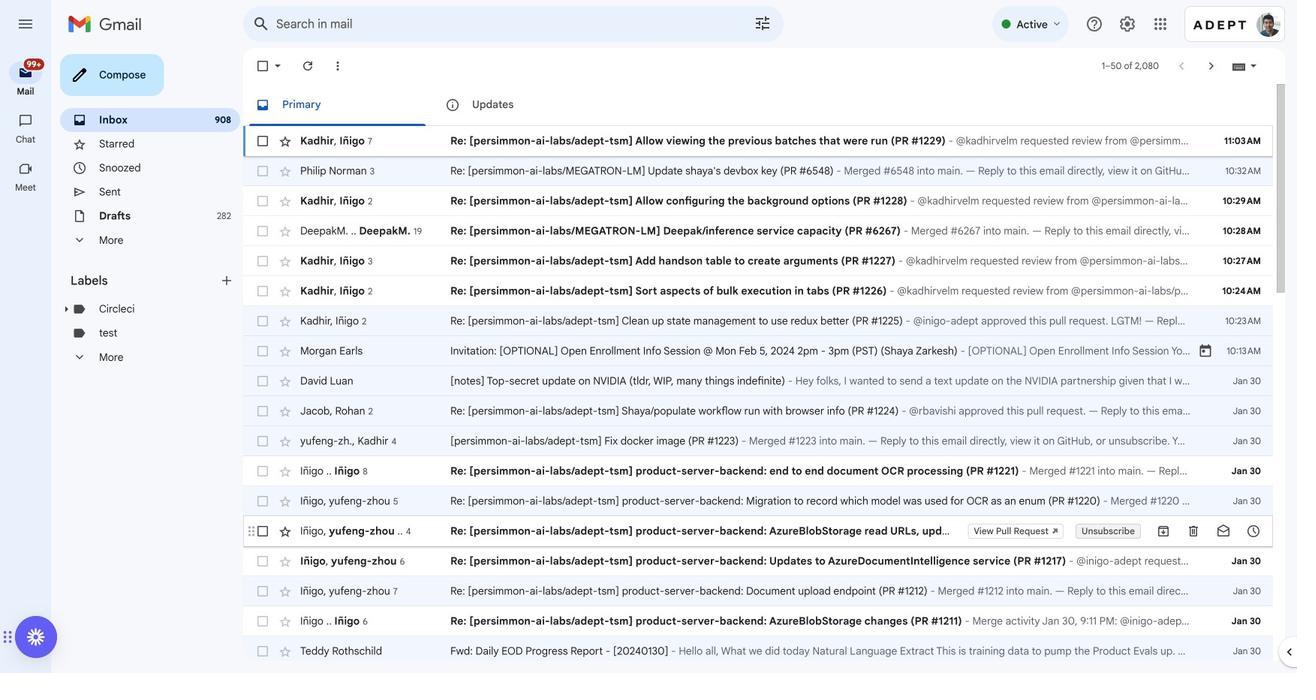 Task type: describe. For each thing, give the bounding box(es) containing it.
2 row from the top
[[243, 156, 1273, 186]]

5 row from the top
[[243, 246, 1273, 276]]

12 row from the top
[[243, 456, 1273, 487]]

support image
[[1086, 15, 1104, 33]]

3 row from the top
[[243, 186, 1273, 216]]

4 row from the top
[[243, 216, 1273, 246]]

primary tab
[[243, 84, 432, 126]]

main menu image
[[17, 15, 35, 33]]

1 move image from the left
[[2, 628, 8, 646]]

older image
[[1204, 59, 1219, 74]]

17 row from the top
[[243, 607, 1273, 637]]

10 row from the top
[[243, 396, 1273, 426]]

6 row from the top
[[243, 276, 1273, 306]]

search in mail image
[[248, 11, 275, 38]]

settings image
[[1119, 15, 1137, 33]]

13 row from the top
[[243, 487, 1273, 517]]

more email options image
[[330, 59, 345, 74]]

Search in mail text field
[[276, 17, 712, 32]]



Task type: locate. For each thing, give the bounding box(es) containing it.
select input tool image
[[1249, 60, 1258, 71]]

None checkbox
[[255, 59, 270, 74], [255, 134, 270, 149], [255, 164, 270, 179], [255, 194, 270, 209], [255, 224, 270, 239], [255, 254, 270, 269], [255, 344, 270, 359], [255, 434, 270, 449], [255, 494, 270, 509], [255, 524, 270, 539], [255, 614, 270, 629], [255, 644, 270, 659], [255, 59, 270, 74], [255, 134, 270, 149], [255, 164, 270, 179], [255, 194, 270, 209], [255, 224, 270, 239], [255, 254, 270, 269], [255, 344, 270, 359], [255, 434, 270, 449], [255, 494, 270, 509], [255, 524, 270, 539], [255, 614, 270, 629], [255, 644, 270, 659]]

calendar event image
[[1198, 344, 1213, 359]]

None checkbox
[[255, 284, 270, 299], [255, 314, 270, 329], [255, 374, 270, 389], [255, 404, 270, 419], [255, 464, 270, 479], [255, 554, 270, 569], [255, 584, 270, 599], [255, 284, 270, 299], [255, 314, 270, 329], [255, 374, 270, 389], [255, 404, 270, 419], [255, 464, 270, 479], [255, 554, 270, 569], [255, 584, 270, 599]]

navigation
[[0, 48, 53, 673]]

16 row from the top
[[243, 577, 1273, 607]]

heading
[[0, 86, 51, 98], [0, 134, 51, 146], [0, 182, 51, 194], [71, 273, 219, 288]]

9 row from the top
[[243, 366, 1273, 396]]

Search in mail search field
[[243, 6, 784, 42]]

move image
[[2, 628, 8, 646], [8, 628, 13, 646]]

8 row from the top
[[243, 336, 1273, 366]]

15 row from the top
[[243, 547, 1273, 577]]

gmail image
[[68, 9, 149, 39]]

advanced search options image
[[748, 8, 778, 38]]

7 row from the top
[[243, 306, 1273, 336]]

toolbar inside row
[[1149, 524, 1269, 539]]

row
[[243, 126, 1273, 156], [243, 156, 1273, 186], [243, 186, 1273, 216], [243, 216, 1273, 246], [243, 246, 1273, 276], [243, 276, 1273, 306], [243, 306, 1273, 336], [243, 336, 1273, 366], [243, 366, 1273, 396], [243, 396, 1273, 426], [243, 426, 1273, 456], [243, 456, 1273, 487], [243, 487, 1273, 517], [243, 517, 1273, 547], [243, 547, 1273, 577], [243, 577, 1273, 607], [243, 607, 1273, 637], [243, 637, 1273, 667]]

11 row from the top
[[243, 426, 1273, 456]]

14 row from the top
[[243, 517, 1273, 547]]

updates tab
[[433, 84, 622, 126]]

toolbar
[[1149, 524, 1269, 539]]

record a loom image
[[27, 628, 45, 646]]

main content
[[243, 84, 1273, 673]]

tab list
[[243, 84, 1273, 126]]

2 move image from the left
[[8, 628, 13, 646]]

refresh image
[[300, 59, 315, 74]]

18 row from the top
[[243, 637, 1273, 667]]

1 row from the top
[[243, 126, 1273, 156]]



Task type: vqa. For each thing, say whether or not it's contained in the screenshot.
LAST ACCOUNT ACTIVITY: 3 HOURS AGO DETAILS
no



